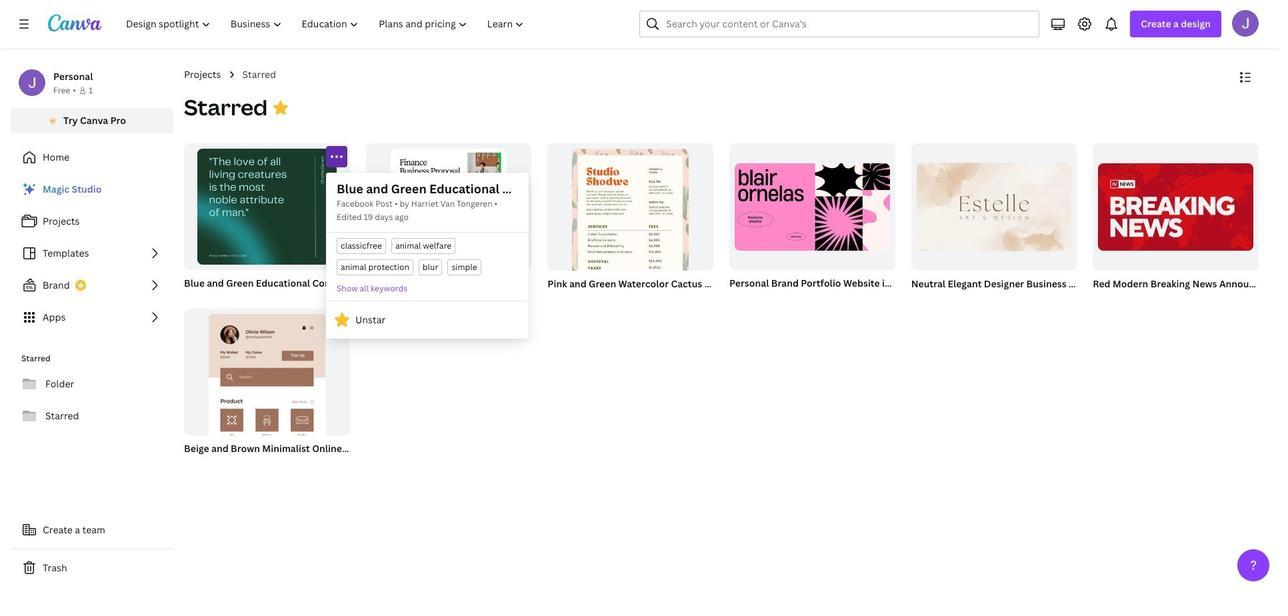 Task type: locate. For each thing, give the bounding box(es) containing it.
jacob simon image
[[1233, 10, 1260, 37]]

None search field
[[640, 11, 1040, 37]]

top level navigation element
[[117, 11, 536, 37]]

Search search field
[[667, 11, 1014, 37]]

group
[[181, 143, 350, 293], [184, 143, 350, 271], [363, 143, 532, 299], [366, 143, 532, 299], [545, 143, 714, 313], [548, 143, 714, 313], [727, 143, 896, 293], [730, 143, 896, 271], [909, 143, 1078, 293], [912, 143, 1078, 271], [1091, 143, 1260, 293], [1094, 143, 1260, 271], [181, 309, 350, 566], [184, 309, 350, 566]]

list
[[11, 176, 173, 331]]



Task type: vqa. For each thing, say whether or not it's contained in the screenshot.
COLOR PALETTES
no



